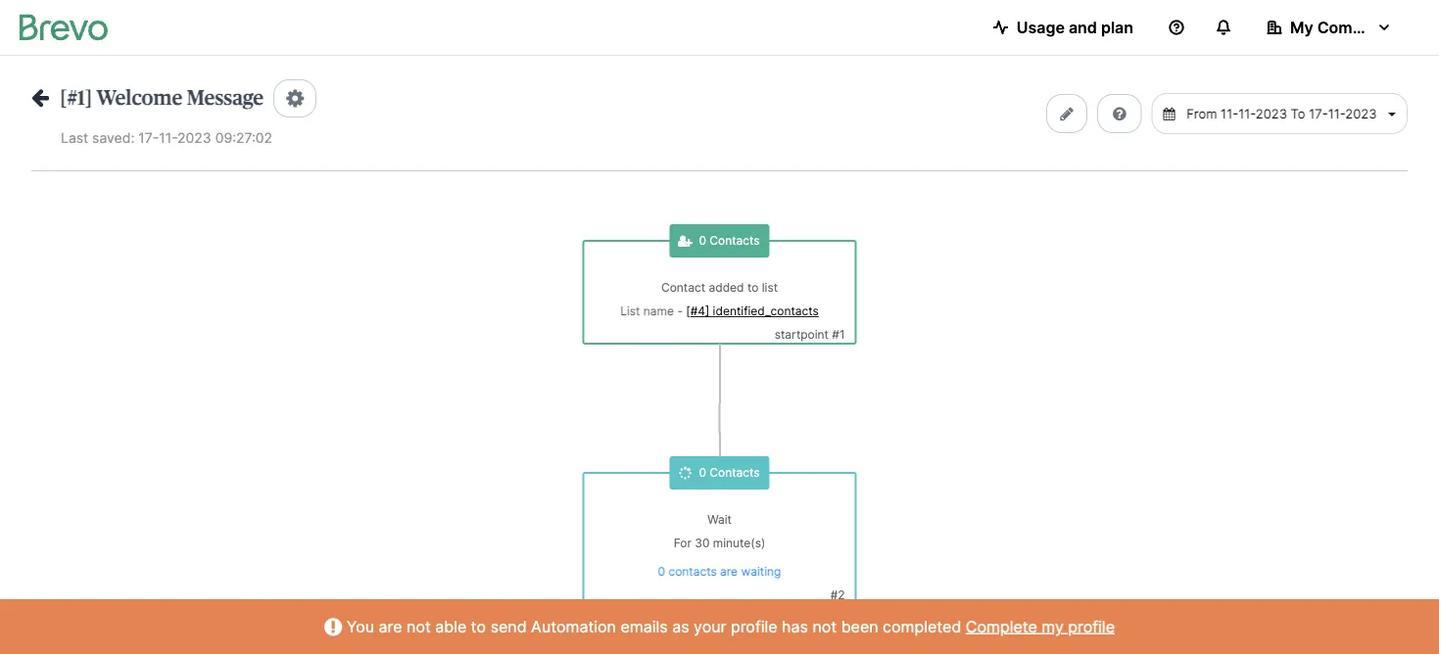Task type: locate. For each thing, give the bounding box(es) containing it.
1 horizontal spatial are
[[720, 565, 738, 579]]

exclamation circle image
[[324, 620, 342, 635]]

not left able
[[407, 617, 431, 636]]

0 up contact
[[699, 234, 706, 248]]

contacts for list name -
[[710, 234, 760, 248]]

wait
[[707, 513, 732, 527]]

[#4] identified_contacts link
[[686, 304, 819, 318]]

question circle image
[[1113, 106, 1126, 121]]

0 contacts link
[[699, 234, 760, 248], [699, 466, 760, 480]]

0 horizontal spatial not
[[407, 617, 431, 636]]

1 vertical spatial contacts
[[710, 466, 760, 480]]

able
[[435, 617, 467, 636]]

minute(s)
[[713, 536, 765, 551]]

has
[[782, 617, 808, 636]]

to left 'list'
[[747, 281, 759, 295]]

0 vertical spatial 0
[[699, 234, 706, 248]]

0 contacts link up added
[[699, 234, 760, 248]]

profile left 'has'
[[731, 617, 777, 636]]

2 vertical spatial 0
[[658, 565, 665, 579]]

#1
[[832, 328, 845, 342]]

0 vertical spatial are
[[720, 565, 738, 579]]

1 contacts from the top
[[710, 234, 760, 248]]

1 0 contacts link from the top
[[699, 234, 760, 248]]

0 left contacts
[[658, 565, 665, 579]]

complete my profile link
[[966, 617, 1115, 636]]

0 contacts link up wait
[[699, 466, 760, 480]]

usage and plan
[[1017, 18, 1133, 37]]

0 contacts
[[699, 234, 760, 248], [699, 466, 760, 480]]

automation
[[531, 617, 616, 636]]

arrow left image
[[31, 86, 49, 107]]

0 contacts up added
[[699, 234, 760, 248]]

contacts
[[710, 234, 760, 248], [710, 466, 760, 480]]

are
[[720, 565, 738, 579], [379, 617, 402, 636]]

added
[[709, 281, 744, 295]]

identified_contacts
[[713, 304, 819, 318]]

0 vertical spatial contacts
[[710, 234, 760, 248]]

0 vertical spatial 0 contacts link
[[699, 234, 760, 248]]

usage
[[1017, 18, 1065, 37]]

contact added to list list name - [#4] identified_contacts startpoint #1
[[620, 281, 845, 342]]

0 vertical spatial to
[[747, 281, 759, 295]]

0 for for 30 minute(s)
[[699, 466, 706, 480]]

profile right my
[[1068, 617, 1115, 636]]

1 horizontal spatial not
[[813, 617, 837, 636]]

name
[[643, 304, 674, 318]]

contacts up wait
[[710, 466, 760, 480]]

1 0 contacts from the top
[[699, 234, 760, 248]]

pencil image
[[1060, 106, 1074, 121]]

0 horizontal spatial to
[[471, 617, 486, 636]]

list
[[620, 304, 640, 318]]

profile
[[731, 617, 777, 636], [1068, 617, 1115, 636]]

0 contacts for list name -
[[699, 234, 760, 248]]

2 0 contacts from the top
[[699, 466, 760, 480]]

to right able
[[471, 617, 486, 636]]

company
[[1317, 18, 1390, 37]]

[#1]
[[60, 87, 92, 108]]

usage and plan button
[[977, 8, 1149, 47]]

1 vertical spatial are
[[379, 617, 402, 636]]

are down the minute(s)
[[720, 565, 738, 579]]

17-
[[138, 129, 159, 146]]

2 contacts from the top
[[710, 466, 760, 480]]

None text field
[[1179, 105, 1385, 123]]

my company button
[[1251, 8, 1408, 47]]

0 horizontal spatial are
[[379, 617, 402, 636]]

0 horizontal spatial profile
[[731, 617, 777, 636]]

0 for list name -
[[699, 234, 706, 248]]

1 not from the left
[[407, 617, 431, 636]]

0 vertical spatial 0 contacts
[[699, 234, 760, 248]]

1 vertical spatial 0 contacts
[[699, 466, 760, 480]]

1 horizontal spatial profile
[[1068, 617, 1115, 636]]

last saved: 17-11-2023 09:27:02
[[61, 129, 272, 146]]

not
[[407, 617, 431, 636], [813, 617, 837, 636]]

1 vertical spatial to
[[471, 617, 486, 636]]

saved:
[[92, 129, 134, 146]]

are right you at the bottom left of page
[[379, 617, 402, 636]]

0 contacts up wait
[[699, 466, 760, 480]]

2 0 contacts link from the top
[[699, 466, 760, 480]]

1 vertical spatial 0 contacts link
[[699, 466, 760, 480]]

to
[[747, 281, 759, 295], [471, 617, 486, 636]]

wait for 30 minute(s)
[[674, 513, 765, 551]]

0 up wait for 30 minute(s)
[[699, 466, 706, 480]]

calendar image
[[1163, 107, 1175, 120]]

contacts up added
[[710, 234, 760, 248]]

my company
[[1290, 18, 1390, 37]]

1 horizontal spatial to
[[747, 281, 759, 295]]

not right 'has'
[[813, 617, 837, 636]]

you
[[347, 617, 374, 636]]

1 vertical spatial 0
[[699, 466, 706, 480]]

0
[[699, 234, 706, 248], [699, 466, 706, 480], [658, 565, 665, 579]]

0 contacts are waiting
[[658, 565, 781, 579]]

my
[[1042, 617, 1064, 636]]



Task type: describe. For each thing, give the bounding box(es) containing it.
09:27:02
[[215, 129, 272, 146]]

welcome
[[97, 87, 183, 108]]

0 contacts for for 30 minute(s)
[[699, 466, 760, 480]]

startpoint
[[775, 328, 829, 342]]

for
[[674, 536, 691, 551]]

2 profile from the left
[[1068, 617, 1115, 636]]

0 contacts link for for 30 minute(s)
[[699, 466, 760, 480]]

11-
[[159, 129, 177, 146]]

last
[[61, 129, 88, 146]]

[#1]                             welcome message link
[[31, 86, 264, 108]]

1 profile from the left
[[731, 617, 777, 636]]

contact
[[661, 281, 705, 295]]

completed
[[883, 617, 961, 636]]

contacts
[[669, 565, 717, 579]]

and
[[1069, 18, 1097, 37]]

to inside contact added to list list name - [#4] identified_contacts startpoint #1
[[747, 281, 759, 295]]

message
[[187, 87, 264, 108]]

send
[[490, 617, 527, 636]]

cog image
[[286, 88, 304, 109]]

[#4]
[[686, 304, 709, 318]]

30
[[695, 536, 710, 551]]

list
[[762, 281, 778, 295]]

waiting
[[741, 565, 781, 579]]

[#1]                             welcome message
[[60, 87, 264, 108]]

you are not able to send automation emails as your profile has not been completed complete my profile
[[342, 617, 1115, 636]]

emails
[[621, 617, 668, 636]]

0 contacts link for list name -
[[699, 234, 760, 248]]

2 not from the left
[[813, 617, 837, 636]]

contacts for for 30 minute(s)
[[710, 466, 760, 480]]

as
[[672, 617, 689, 636]]

complete
[[966, 617, 1037, 636]]

been
[[841, 617, 878, 636]]

my
[[1290, 18, 1313, 37]]

-
[[677, 304, 683, 318]]

2023
[[177, 129, 211, 146]]

plan
[[1101, 18, 1133, 37]]

your
[[694, 617, 726, 636]]

#2
[[830, 588, 845, 602]]



Task type: vqa. For each thing, say whether or not it's contained in the screenshot.
exclamation circle image
yes



